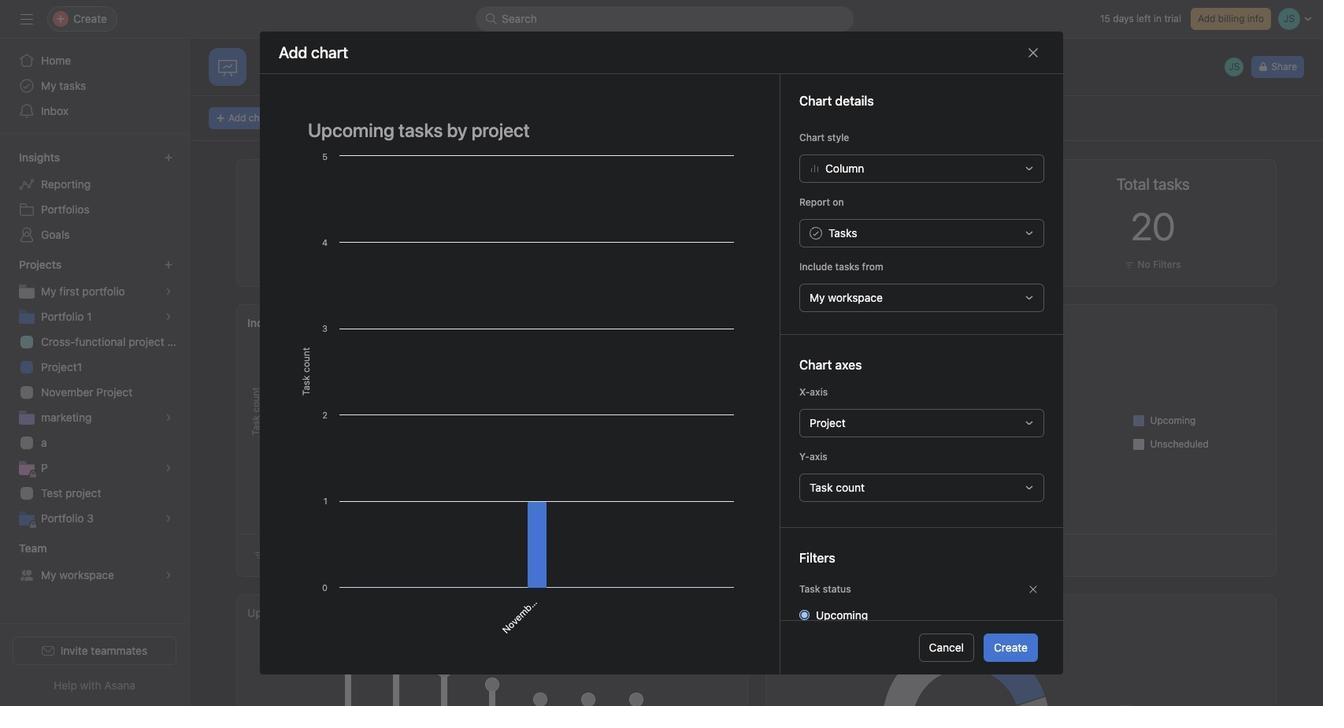 Task type: locate. For each thing, give the bounding box(es) containing it.
report image
[[218, 58, 237, 76]]

teams element
[[0, 534, 189, 591]]

list box
[[476, 6, 854, 32]]

a button to remove the filter image
[[1029, 585, 1039, 594]]

projects element
[[0, 251, 189, 534]]

prominent image
[[485, 13, 498, 25]]

global element
[[0, 39, 189, 133]]

None radio
[[800, 610, 810, 620]]

show options image
[[400, 69, 412, 82]]



Task type: vqa. For each thing, say whether or not it's contained in the screenshot.
rightmost My
no



Task type: describe. For each thing, give the bounding box(es) containing it.
add to starred image
[[422, 69, 435, 82]]

close image
[[1028, 46, 1040, 59]]

Upcoming tasks by project text field
[[298, 112, 742, 148]]

hide sidebar image
[[20, 13, 33, 25]]

insights element
[[0, 143, 189, 251]]



